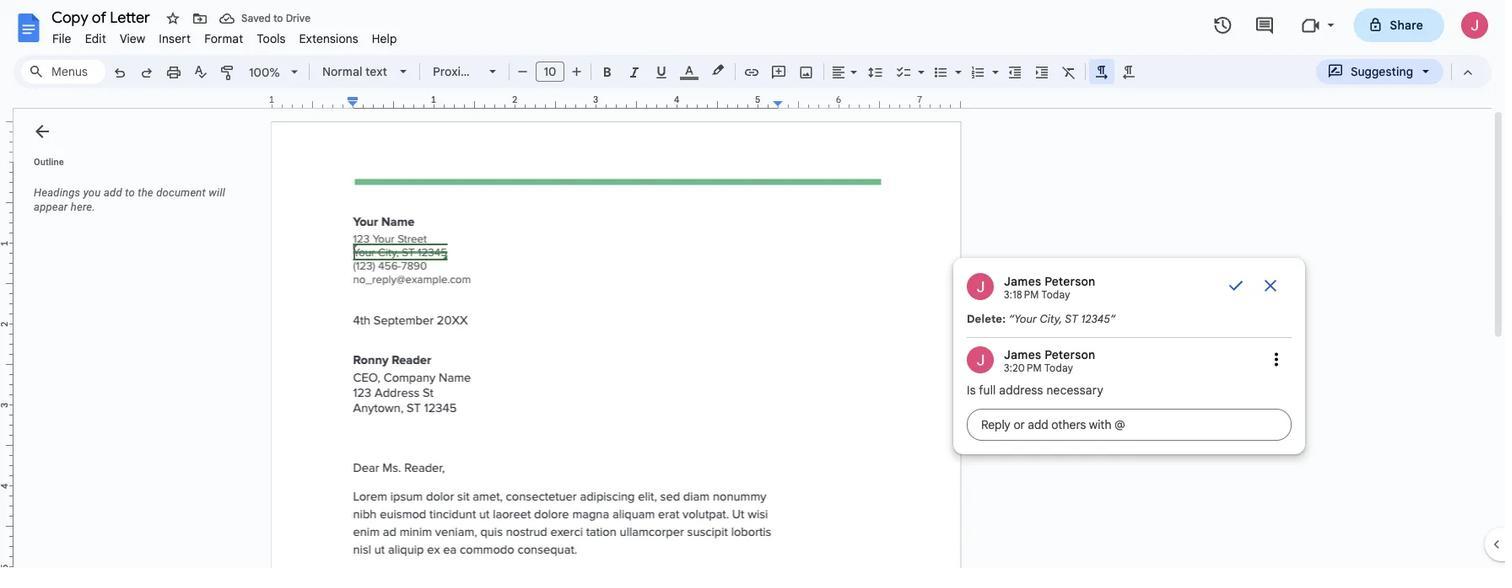 Task type: vqa. For each thing, say whether or not it's contained in the screenshot.
Menu bar banner
yes



Task type: describe. For each thing, give the bounding box(es) containing it.
proxima nova
[[433, 64, 509, 79]]

to inside headings you add to the document will appear here.
[[125, 187, 135, 199]]

help
[[372, 31, 397, 46]]

text
[[366, 64, 387, 79]]

headings you add to the document will appear here.
[[34, 187, 225, 214]]

today for james peterson 3:20 pm today
[[1045, 363, 1074, 375]]

file menu item
[[46, 29, 78, 49]]

view menu item
[[113, 29, 152, 49]]

highlight color image
[[709, 60, 728, 80]]

extensions
[[299, 31, 358, 46]]

normal text
[[322, 64, 387, 79]]

james peterson image
[[967, 273, 994, 300]]

tools menu item
[[250, 29, 293, 49]]

suggesting button
[[1317, 59, 1444, 84]]

1
[[269, 94, 275, 106]]

main toolbar
[[105, 0, 1143, 349]]

peterson for james peterson 3:20 pm today
[[1045, 348, 1096, 363]]

outline heading
[[14, 155, 243, 179]]

insert image image
[[797, 60, 817, 84]]

city,
[[1040, 312, 1063, 326]]

format
[[204, 31, 243, 46]]

will
[[209, 187, 225, 199]]

3:20 pm
[[1004, 363, 1042, 375]]

extensions menu item
[[293, 29, 365, 49]]

checklist menu image
[[914, 61, 925, 67]]

Reply text field
[[967, 409, 1292, 441]]

outline
[[34, 157, 64, 167]]

today for james peterson 3:18 pm today
[[1042, 289, 1071, 302]]

Font size field
[[536, 62, 571, 83]]

top margin image
[[0, 122, 13, 167]]

suggesting
[[1351, 64, 1414, 79]]

st
[[1065, 312, 1079, 326]]

right margin image
[[774, 95, 961, 108]]

file
[[52, 31, 71, 46]]

delete: "your city, st 12345"
[[967, 312, 1116, 326]]

address
[[1000, 383, 1044, 398]]

Zoom field
[[242, 60, 306, 85]]

Font size text field
[[537, 62, 564, 82]]

normal
[[322, 64, 363, 79]]

james for james peterson 3:20 pm today
[[1004, 348, 1042, 363]]

the
[[138, 187, 153, 199]]

add
[[104, 187, 122, 199]]

share
[[1391, 18, 1424, 32]]

saved to drive button
[[215, 7, 315, 30]]

delete:
[[967, 312, 1006, 326]]

james peterson image
[[967, 347, 994, 374]]



Task type: locate. For each thing, give the bounding box(es) containing it.
more options... image
[[1271, 349, 1283, 371]]

Zoom text field
[[245, 61, 285, 84]]

menu bar inside menu bar banner
[[46, 22, 404, 50]]

is
[[967, 383, 976, 398]]

numbered list menu image
[[988, 61, 999, 67]]

Menus field
[[21, 60, 106, 84]]

3:18 pm
[[1004, 289, 1040, 302]]

james peterson 3:18 pm today
[[1004, 274, 1096, 302]]

drive
[[286, 12, 311, 25]]

james inside james peterson 3:18 pm today
[[1004, 274, 1042, 289]]

to left "drive"
[[273, 12, 283, 25]]

headings
[[34, 187, 80, 199]]

nova
[[481, 64, 509, 79]]

bulleted list menu image
[[951, 61, 962, 67]]

peterson
[[1045, 274, 1096, 289], [1045, 348, 1096, 363]]

is full address necessary
[[967, 383, 1104, 398]]

application containing share
[[0, 0, 1506, 569]]

share button
[[1354, 8, 1445, 42]]

james up "your at bottom right
[[1004, 274, 1042, 289]]

tools
[[257, 31, 286, 46]]

peterson up necessary
[[1045, 348, 1096, 363]]

1 james from the top
[[1004, 274, 1042, 289]]

0 vertical spatial today
[[1042, 289, 1071, 302]]

Star checkbox
[[161, 7, 185, 30]]

necessary
[[1047, 383, 1104, 398]]

peterson up st
[[1045, 274, 1096, 289]]

0 horizontal spatial to
[[125, 187, 135, 199]]

mode and view toolbar
[[1316, 55, 1482, 89]]

1 vertical spatial to
[[125, 187, 135, 199]]

12345"
[[1082, 312, 1116, 326]]

1 vertical spatial james
[[1004, 348, 1042, 363]]

insert
[[159, 31, 191, 46]]

today inside james peterson 3:20 pm today
[[1045, 363, 1074, 375]]

proxima
[[433, 64, 478, 79]]

0 vertical spatial peterson
[[1045, 274, 1096, 289]]

menu bar containing file
[[46, 22, 404, 50]]

help menu item
[[365, 29, 404, 49]]

"your
[[1009, 312, 1037, 326]]

view
[[120, 31, 145, 46]]

list inside application
[[954, 258, 1306, 455]]

document outline element
[[14, 109, 243, 569]]

today inside james peterson 3:18 pm today
[[1042, 289, 1071, 302]]

saved to drive
[[241, 12, 311, 25]]

edit menu item
[[78, 29, 113, 49]]

appear
[[34, 201, 68, 214]]

today up the city, on the bottom right of page
[[1042, 289, 1071, 302]]

2 james from the top
[[1004, 348, 1042, 363]]

today
[[1042, 289, 1071, 302], [1045, 363, 1074, 375]]

edit
[[85, 31, 106, 46]]

1 vertical spatial peterson
[[1045, 348, 1096, 363]]

1 peterson from the top
[[1045, 274, 1096, 289]]

peterson for james peterson 3:18 pm today
[[1045, 274, 1096, 289]]

peterson inside james peterson 3:20 pm today
[[1045, 348, 1096, 363]]

0 vertical spatial to
[[273, 12, 283, 25]]

james
[[1004, 274, 1042, 289], [1004, 348, 1042, 363]]

menu bar banner
[[0, 0, 1506, 569]]

james for james peterson 3:18 pm today
[[1004, 274, 1042, 289]]

line & paragraph spacing image
[[866, 60, 886, 84]]

you
[[83, 187, 101, 199]]

left margin image
[[273, 95, 358, 108]]

Rename text field
[[46, 7, 160, 27]]

james up address
[[1004, 348, 1042, 363]]

1 horizontal spatial to
[[273, 12, 283, 25]]

application
[[0, 0, 1506, 569]]

format menu item
[[198, 29, 250, 49]]

insert menu item
[[152, 29, 198, 49]]

font list. proxima nova selected. option
[[433, 60, 509, 84]]

here.
[[71, 201, 95, 214]]

full
[[979, 383, 996, 398]]

document
[[156, 187, 206, 199]]

james inside james peterson 3:20 pm today
[[1004, 348, 1042, 363]]

styles list. normal text selected. option
[[322, 60, 390, 84]]

peterson inside james peterson 3:18 pm today
[[1045, 274, 1096, 289]]

to left the on the top left of page
[[125, 187, 135, 199]]

saved
[[241, 12, 271, 25]]

to inside "button"
[[273, 12, 283, 25]]

2 peterson from the top
[[1045, 348, 1096, 363]]

today up necessary
[[1045, 363, 1074, 375]]

list containing james peterson
[[954, 258, 1306, 455]]

james peterson 3:20 pm today
[[1004, 348, 1096, 375]]

0 vertical spatial james
[[1004, 274, 1042, 289]]

list
[[954, 258, 1306, 455]]

to
[[273, 12, 283, 25], [125, 187, 135, 199]]

1 vertical spatial today
[[1045, 363, 1074, 375]]

menu bar
[[46, 22, 404, 50]]

text color image
[[680, 60, 699, 80]]



